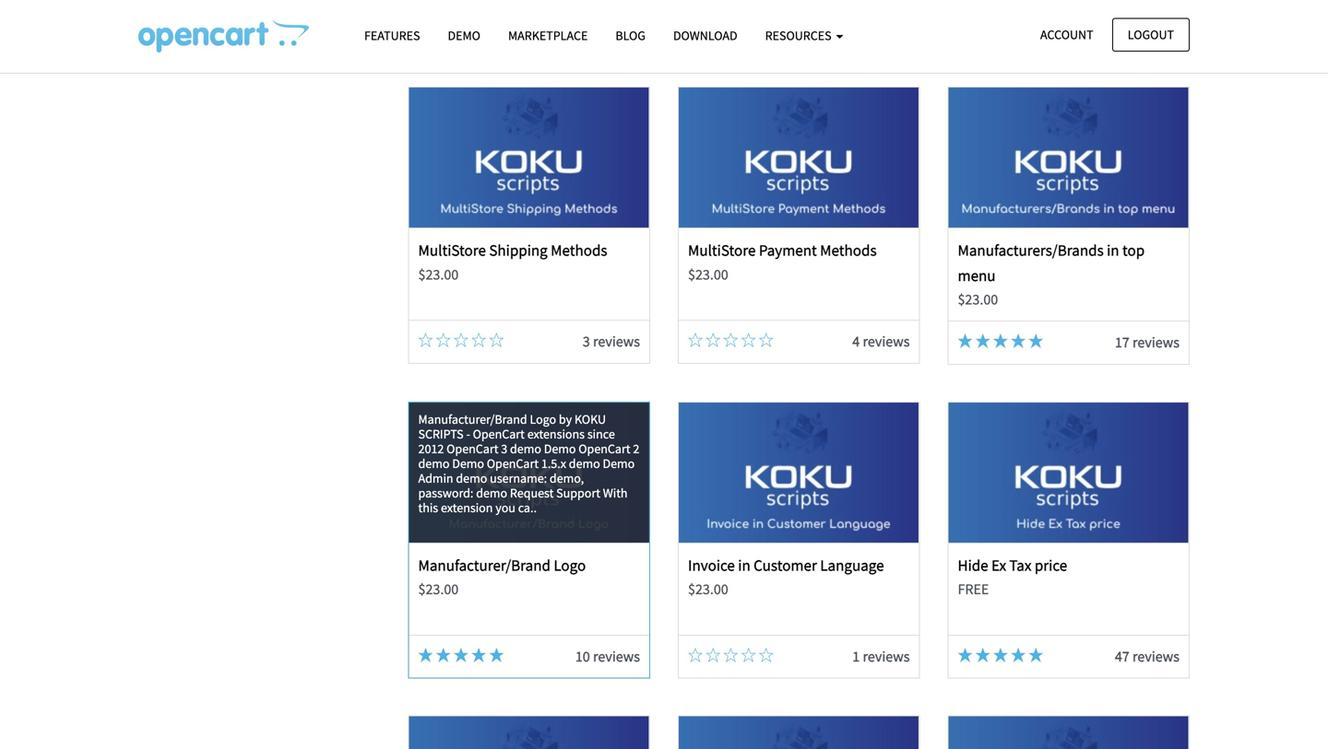 Task type: describe. For each thing, give the bounding box(es) containing it.
resources link
[[751, 19, 857, 52]]

extensions
[[527, 426, 585, 442]]

2
[[633, 441, 639, 457]]

resources
[[765, 27, 834, 44]]

reviews for manufacturers/brands in top menu
[[1132, 334, 1180, 352]]

4 reviews
[[852, 333, 910, 351]]

multistore shipping methods link
[[418, 241, 607, 260]]

hide ex tax price free
[[958, 556, 1067, 599]]

request
[[510, 485, 554, 502]]

blog link
[[602, 19, 659, 52]]

with
[[603, 485, 628, 502]]

3 inside manufacturer/brand logo by koku scripts - opencart extensions since 2012 opencart 3 demo demo opencart 2 demo demo opencart 1.5.x demo demo admin demo username: demo, password: demo request support with this extension you ca..
[[501, 441, 507, 457]]

top
[[1122, 241, 1145, 260]]

8
[[583, 19, 590, 37]]

multistore shipping methods image
[[409, 88, 649, 228]]

1.5.x
[[541, 455, 566, 472]]

invoice in customer language link
[[688, 556, 884, 575]]

hide ex tax price image
[[949, 403, 1189, 543]]

opencart up request
[[487, 455, 539, 472]]

demo left ca..
[[476, 485, 507, 502]]

username:
[[490, 470, 547, 487]]

$23.00 inside multistore shipping methods $23.00
[[418, 266, 459, 284]]

invoice in customer language image
[[679, 403, 919, 543]]

reviews for manufacturer/brand logo
[[593, 648, 640, 666]]

koku
[[575, 411, 606, 428]]

demo down scripts
[[418, 455, 450, 472]]

47
[[1115, 648, 1130, 666]]

free
[[958, 581, 989, 599]]

$23.00 inside the invoice in customer language $23.00
[[688, 581, 728, 599]]

demo,
[[550, 470, 584, 487]]

download link
[[659, 19, 751, 52]]

demo link
[[434, 19, 494, 52]]

multistore payment methods $23.00
[[688, 241, 877, 284]]

this
[[418, 500, 438, 516]]

admin
[[418, 470, 453, 487]]

marketplace
[[508, 27, 588, 44]]

1 vertical spatial 1
[[852, 648, 860, 666]]

account
[[1040, 26, 1093, 43]]

manufacturer/brand logo link
[[418, 556, 586, 575]]

10
[[575, 648, 590, 666]]

logo for manufacturer/brand logo $23.00
[[554, 556, 586, 575]]

shipping
[[489, 241, 548, 260]]

reviews for hide ex tax price
[[1132, 648, 1180, 666]]

menu
[[958, 266, 996, 285]]

8 reviews
[[583, 19, 640, 37]]

reviews for multistore shipping methods
[[593, 333, 640, 351]]

extension
[[441, 500, 493, 516]]

opencart right the 2012
[[446, 441, 498, 457]]

multistore payment methods link
[[688, 241, 877, 260]]

manufacturers/brands in top menu image
[[949, 88, 1189, 228]]

manufacturer/brand logo by koku scripts - opencart extensions since 2012 opencart 3 demo demo opencart 2 demo demo opencart 1.5.x demo demo admin demo username: demo, password: demo request support with this extension you ca..
[[418, 411, 639, 516]]

manufacturer/brand logo by koku scripts - opencart extensions since 2012 opencart 3 demo demo opencart 2 demo demo opencart 1.5.x demo demo admin demo username: demo, password: demo request support with this extension you ca.. link
[[409, 403, 649, 543]]

reviews for invoice in customer language
[[863, 648, 910, 666]]

marketplace link
[[494, 19, 602, 52]]

$23.00 inside the multistore payment methods $23.00
[[688, 266, 728, 284]]

enquiry copy to customer image
[[679, 717, 919, 750]]

by
[[559, 411, 572, 428]]

features
[[364, 27, 420, 44]]

manufacturers/brands in top menu link
[[958, 241, 1145, 285]]

methods for multistore payment methods
[[820, 241, 877, 260]]

hide ex tax price link
[[958, 556, 1067, 575]]

scripts
[[418, 426, 464, 442]]

manufacturers/brands in top menu $23.00
[[958, 241, 1145, 309]]

manufacturers/brands
[[958, 241, 1104, 260]]



Task type: locate. For each thing, give the bounding box(es) containing it.
demo up support
[[569, 455, 600, 472]]

since
[[587, 426, 615, 442]]

manufacturer/brand down "extension"
[[418, 556, 551, 575]]

tax
[[1009, 556, 1032, 575]]

methods for multistore shipping methods
[[551, 241, 607, 260]]

1 manufacturer/brand from the top
[[418, 411, 527, 428]]

1 horizontal spatial 1 reviews
[[1122, 19, 1180, 37]]

multistore inside multistore shipping methods $23.00
[[418, 241, 486, 260]]

in inside the invoice in customer language $23.00
[[738, 556, 750, 575]]

1 horizontal spatial in
[[1107, 241, 1119, 260]]

ex
[[991, 556, 1006, 575]]

manufacturer/brand inside manufacturer/brand logo by koku scripts - opencart extensions since 2012 opencart 3 demo demo opencart 2 demo demo opencart 1.5.x demo demo admin demo username: demo, password: demo request support with this extension you ca..
[[418, 411, 527, 428]]

logo
[[530, 411, 556, 428], [554, 556, 586, 575]]

multistore
[[418, 241, 486, 260], [688, 241, 756, 260]]

3 reviews
[[583, 333, 640, 351]]

methods
[[551, 241, 607, 260], [820, 241, 877, 260]]

1 methods from the left
[[551, 241, 607, 260]]

2 methods from the left
[[820, 241, 877, 260]]

0 vertical spatial in
[[1107, 241, 1119, 260]]

1 horizontal spatial 1
[[1122, 19, 1130, 37]]

2 multistore from the left
[[688, 241, 756, 260]]

reviews for multistore payment methods
[[863, 333, 910, 351]]

multistore inside the multistore payment methods $23.00
[[688, 241, 756, 260]]

1 horizontal spatial 3
[[583, 333, 590, 351]]

password:
[[418, 485, 474, 502]]

star light image
[[436, 19, 451, 34], [471, 19, 486, 34], [1029, 334, 1043, 349], [418, 648, 433, 663], [436, 648, 451, 663], [454, 648, 468, 663], [471, 648, 486, 663], [975, 648, 990, 663], [993, 648, 1008, 663], [1011, 648, 1026, 663]]

multistore payment methods image
[[679, 88, 919, 228]]

0 horizontal spatial multistore
[[418, 241, 486, 260]]

1 vertical spatial in
[[738, 556, 750, 575]]

3
[[583, 333, 590, 351], [501, 441, 507, 457]]

logo for manufacturer/brand logo by koku scripts - opencart extensions since 2012 opencart 3 demo demo opencart 2 demo demo opencart 1.5.x demo demo admin demo username: demo, password: demo request support with this extension you ca..
[[530, 411, 556, 428]]

0 horizontal spatial methods
[[551, 241, 607, 260]]

$23.00 down menu
[[958, 291, 998, 309]]

you
[[495, 500, 515, 516]]

demo down -
[[452, 455, 484, 472]]

$23.00 down multistore payment methods link at the right of the page
[[688, 266, 728, 284]]

$23.00 inside manufacturers/brands in top menu $23.00
[[958, 291, 998, 309]]

3 up koku on the bottom left of page
[[583, 333, 590, 351]]

1 vertical spatial logo
[[554, 556, 586, 575]]

in
[[1107, 241, 1119, 260], [738, 556, 750, 575]]

1 vertical spatial manufacturer/brand
[[418, 556, 551, 575]]

manufacturer/brand
[[418, 411, 527, 428], [418, 556, 551, 575]]

filter orders by store image
[[409, 717, 649, 750]]

reviews
[[593, 19, 640, 37], [1132, 19, 1180, 37], [593, 333, 640, 351], [863, 333, 910, 351], [1132, 334, 1180, 352], [593, 648, 640, 666], [863, 648, 910, 666], [1132, 648, 1180, 666]]

hide
[[958, 556, 988, 575]]

support
[[556, 485, 600, 502]]

demo up "extension"
[[456, 470, 487, 487]]

star light image
[[418, 19, 433, 34], [454, 19, 468, 34], [958, 334, 973, 349], [975, 334, 990, 349], [993, 334, 1008, 349], [1011, 334, 1026, 349], [489, 648, 504, 663], [958, 648, 973, 663], [1029, 648, 1043, 663]]

0 vertical spatial logo
[[530, 411, 556, 428]]

0 vertical spatial 3
[[583, 333, 590, 351]]

logo inside manufacturer/brand logo $23.00
[[554, 556, 586, 575]]

in for manufacturers/brands
[[1107, 241, 1119, 260]]

download
[[673, 27, 738, 44]]

manufacturer/brand logo image
[[409, 403, 649, 543]]

0 vertical spatial 1
[[1122, 19, 1130, 37]]

0 vertical spatial 1 reviews
[[1122, 19, 1180, 37]]

1 reviews
[[1122, 19, 1180, 37], [852, 648, 910, 666]]

4
[[852, 333, 860, 351]]

10 reviews
[[575, 648, 640, 666]]

17
[[1115, 334, 1130, 352]]

invoice in customer language $23.00
[[688, 556, 884, 599]]

in right invoice at the right bottom of page
[[738, 556, 750, 575]]

$23.00 down manufacturer/brand logo link
[[418, 581, 459, 599]]

demo down by
[[544, 441, 576, 457]]

1 vertical spatial 3
[[501, 441, 507, 457]]

-
[[466, 426, 470, 442]]

1 right the account
[[1122, 19, 1130, 37]]

demo
[[448, 27, 480, 44], [544, 441, 576, 457], [452, 455, 484, 472], [603, 455, 635, 472]]

opencart right -
[[473, 426, 525, 442]]

in for invoice
[[738, 556, 750, 575]]

manufacturer/brand inside manufacturer/brand logo $23.00
[[418, 556, 551, 575]]

1 horizontal spatial methods
[[820, 241, 877, 260]]

0 horizontal spatial in
[[738, 556, 750, 575]]

star light o image
[[723, 19, 738, 34], [759, 19, 774, 34], [1029, 19, 1043, 34], [454, 333, 468, 348], [471, 333, 486, 348], [489, 333, 504, 348], [688, 333, 703, 348], [706, 333, 720, 348], [706, 648, 720, 663], [759, 648, 774, 663]]

1
[[1122, 19, 1130, 37], [852, 648, 860, 666]]

easy products to categories image
[[949, 717, 1189, 750]]

methods right "shipping"
[[551, 241, 607, 260]]

invoice
[[688, 556, 735, 575]]

multistore left the payment
[[688, 241, 756, 260]]

logout link
[[1112, 18, 1190, 52]]

$23.00 down invoice at the right bottom of page
[[688, 581, 728, 599]]

0 vertical spatial manufacturer/brand
[[418, 411, 527, 428]]

multistore left "shipping"
[[418, 241, 486, 260]]

1 multistore from the left
[[418, 241, 486, 260]]

demo up username:
[[510, 441, 541, 457]]

$23.00 inside manufacturer/brand logo $23.00
[[418, 581, 459, 599]]

$23.00 down "multistore shipping methods" link
[[418, 266, 459, 284]]

methods inside the multistore payment methods $23.00
[[820, 241, 877, 260]]

in left top
[[1107, 241, 1119, 260]]

3 up username:
[[501, 441, 507, 457]]

manufacturer/brand logo $23.00
[[418, 556, 586, 599]]

0 horizontal spatial 1 reviews
[[852, 648, 910, 666]]

1 down language
[[852, 648, 860, 666]]

logo left by
[[530, 411, 556, 428]]

0 horizontal spatial 1
[[852, 648, 860, 666]]

multistore shipping methods $23.00
[[418, 241, 607, 284]]

17 reviews
[[1115, 334, 1180, 352]]

payment
[[759, 241, 817, 260]]

multistore for multistore payment methods
[[688, 241, 756, 260]]

1 vertical spatial 1 reviews
[[852, 648, 910, 666]]

opencart left 2 on the left bottom of page
[[578, 441, 630, 457]]

$23.00
[[418, 266, 459, 284], [688, 266, 728, 284], [958, 291, 998, 309], [418, 581, 459, 599], [688, 581, 728, 599]]

multistore for multistore shipping methods
[[418, 241, 486, 260]]

opencart
[[473, 426, 525, 442], [446, 441, 498, 457], [578, 441, 630, 457], [487, 455, 539, 472]]

logo inside manufacturer/brand logo by koku scripts - opencart extensions since 2012 opencart 3 demo demo opencart 2 demo demo opencart 1.5.x demo demo admin demo username: demo, password: demo request support with this extension you ca..
[[530, 411, 556, 428]]

demo up the with
[[603, 455, 635, 472]]

opencart - marketplace image
[[138, 19, 309, 53]]

account link
[[1025, 18, 1109, 52]]

language
[[820, 556, 884, 575]]

47 reviews
[[1115, 648, 1180, 666]]

in inside manufacturers/brands in top menu $23.00
[[1107, 241, 1119, 260]]

star light o image
[[688, 19, 703, 34], [706, 19, 720, 34], [418, 333, 433, 348], [436, 333, 451, 348], [723, 333, 738, 348], [741, 333, 756, 348], [759, 333, 774, 348], [688, 648, 703, 663], [723, 648, 738, 663], [741, 648, 756, 663]]

methods right the payment
[[820, 241, 877, 260]]

blog
[[615, 27, 646, 44]]

1 horizontal spatial multistore
[[688, 241, 756, 260]]

ca..
[[518, 500, 537, 516]]

customer
[[754, 556, 817, 575]]

methods inside multistore shipping methods $23.00
[[551, 241, 607, 260]]

manufacturer/brand for manufacturer/brand logo by koku scripts - opencart extensions since 2012 opencart 3 demo demo opencart 2 demo demo opencart 1.5.x demo demo admin demo username: demo, password: demo request support with this extension you ca..
[[418, 411, 527, 428]]

logout
[[1128, 26, 1174, 43]]

2 manufacturer/brand from the top
[[418, 556, 551, 575]]

0 horizontal spatial 3
[[501, 441, 507, 457]]

manufacturer/brand for manufacturer/brand logo $23.00
[[418, 556, 551, 575]]

2012
[[418, 441, 444, 457]]

features link
[[350, 19, 434, 52]]

demo right features
[[448, 27, 480, 44]]

manufacturer/brand up the 2012
[[418, 411, 527, 428]]

logo down support
[[554, 556, 586, 575]]

demo
[[510, 441, 541, 457], [418, 455, 450, 472], [569, 455, 600, 472], [456, 470, 487, 487], [476, 485, 507, 502]]

price
[[1035, 556, 1067, 575]]



Task type: vqa. For each thing, say whether or not it's contained in the screenshot.


